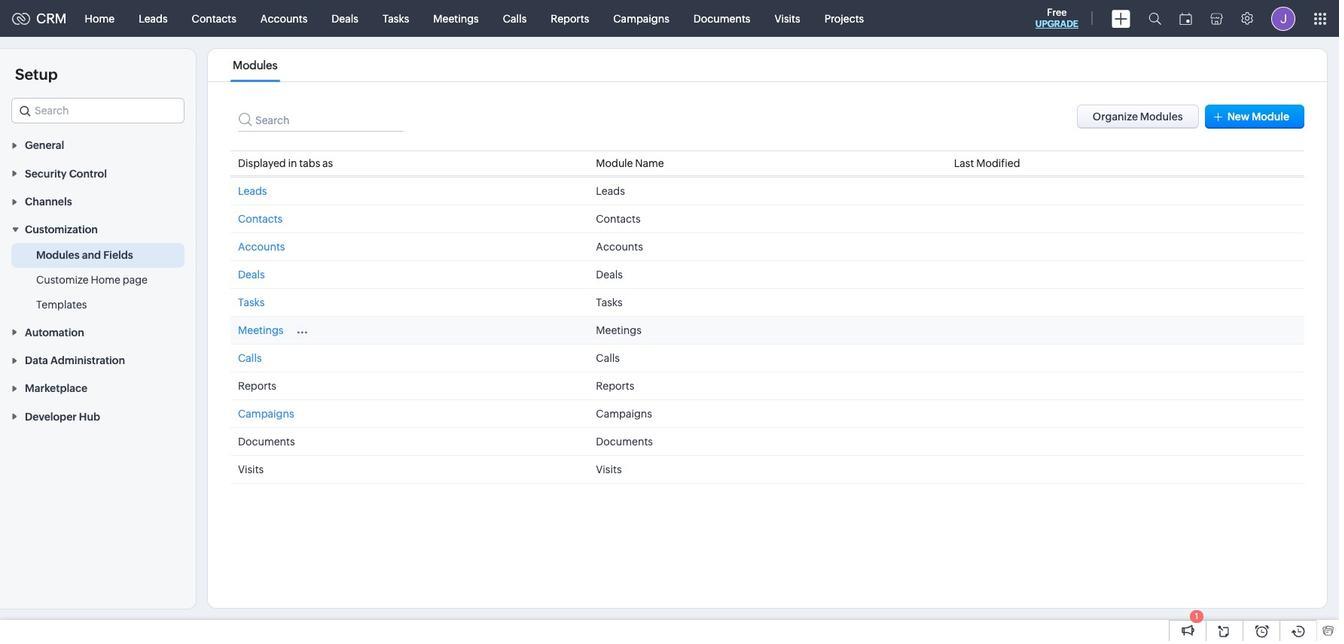 Task type: describe. For each thing, give the bounding box(es) containing it.
0 horizontal spatial calls link
[[238, 352, 262, 365]]

0 vertical spatial contacts link
[[180, 0, 248, 37]]

meetings inside the meetings link
[[433, 12, 479, 24]]

data administration button
[[0, 346, 196, 374]]

module name
[[596, 157, 664, 169]]

home link
[[73, 0, 127, 37]]

fields
[[103, 250, 133, 262]]

security
[[25, 168, 67, 180]]

2 horizontal spatial tasks
[[596, 297, 623, 309]]

1 vertical spatial leads link
[[238, 185, 267, 197]]

search element
[[1140, 0, 1170, 37]]

home inside home link
[[85, 12, 115, 24]]

1 horizontal spatial deals
[[332, 12, 358, 24]]

1 horizontal spatial campaigns link
[[601, 0, 682, 37]]

modified
[[976, 157, 1020, 169]]

2 horizontal spatial leads
[[596, 185, 625, 197]]

0 horizontal spatial search text field
[[12, 99, 184, 123]]

general
[[25, 140, 64, 152]]

page
[[123, 274, 148, 286]]

customization button
[[0, 215, 196, 244]]

create menu element
[[1103, 0, 1140, 37]]

modules link
[[230, 59, 280, 72]]

2 horizontal spatial visits
[[775, 12, 800, 24]]

1 vertical spatial campaigns link
[[238, 408, 294, 420]]

and
[[82, 250, 101, 262]]

visits link
[[763, 0, 812, 37]]

hub
[[79, 411, 100, 423]]

projects
[[824, 12, 864, 24]]

1 horizontal spatial tasks link
[[371, 0, 421, 37]]

0 horizontal spatial module
[[596, 157, 633, 169]]

2 horizontal spatial reports
[[596, 380, 634, 392]]

0 horizontal spatial documents
[[238, 436, 295, 448]]

administration
[[50, 355, 125, 367]]

0 horizontal spatial reports
[[238, 380, 276, 392]]

free upgrade
[[1036, 7, 1079, 29]]

create menu image
[[1112, 9, 1131, 27]]

new
[[1227, 111, 1250, 123]]

1 horizontal spatial contacts
[[238, 213, 283, 225]]

logo image
[[12, 12, 30, 24]]

1 vertical spatial deals link
[[238, 269, 265, 281]]

templates link
[[36, 298, 87, 313]]

0 vertical spatial deals link
[[320, 0, 371, 37]]

0 horizontal spatial visits
[[238, 464, 264, 476]]

0 vertical spatial accounts link
[[248, 0, 320, 37]]

2 horizontal spatial documents
[[694, 12, 751, 24]]

modules for modules and fields
[[36, 250, 80, 262]]

customization region
[[0, 244, 196, 318]]

channels button
[[0, 187, 196, 215]]

2 horizontal spatial deals
[[596, 269, 623, 281]]

security control button
[[0, 159, 196, 187]]

1 horizontal spatial search text field
[[238, 105, 404, 132]]

customize home page link
[[36, 273, 148, 288]]

marketplace button
[[0, 374, 196, 403]]

displayed in tabs as
[[238, 157, 333, 169]]

reports link
[[539, 0, 601, 37]]

projects link
[[812, 0, 876, 37]]

security control
[[25, 168, 107, 180]]

1 horizontal spatial calls link
[[491, 0, 539, 37]]

home inside customize home page link
[[91, 274, 121, 286]]



Task type: vqa. For each thing, say whether or not it's contained in the screenshot.
the Modules and Fields
yes



Task type: locate. For each thing, give the bounding box(es) containing it.
control
[[69, 168, 107, 180]]

1 horizontal spatial visits
[[596, 464, 622, 476]]

search text field up general dropdown button
[[12, 99, 184, 123]]

marketplace
[[25, 383, 87, 395]]

contacts link
[[180, 0, 248, 37], [238, 213, 283, 225]]

1 horizontal spatial reports
[[551, 12, 589, 24]]

deals
[[332, 12, 358, 24], [238, 269, 265, 281], [596, 269, 623, 281]]

automation
[[25, 327, 84, 339]]

reports inside "reports" link
[[551, 12, 589, 24]]

0 vertical spatial modules
[[233, 59, 278, 72]]

module inside button
[[1252, 111, 1289, 123]]

modules and fields link
[[36, 248, 133, 263]]

1 horizontal spatial tasks
[[383, 12, 409, 24]]

home right crm
[[85, 12, 115, 24]]

0 horizontal spatial calls
[[238, 352, 262, 365]]

calendar image
[[1180, 12, 1192, 24]]

templates
[[36, 299, 87, 311]]

modules
[[233, 59, 278, 72], [36, 250, 80, 262]]

module
[[1252, 111, 1289, 123], [596, 157, 633, 169]]

profile image
[[1271, 6, 1296, 31]]

0 horizontal spatial leads link
[[127, 0, 180, 37]]

developer hub button
[[0, 403, 196, 431]]

1 horizontal spatial documents
[[596, 436, 653, 448]]

1 vertical spatial modules
[[36, 250, 80, 262]]

1 horizontal spatial meetings
[[433, 12, 479, 24]]

1 horizontal spatial leads
[[238, 185, 267, 197]]

1 horizontal spatial deals link
[[320, 0, 371, 37]]

0 vertical spatial campaigns link
[[601, 0, 682, 37]]

home
[[85, 12, 115, 24], [91, 274, 121, 286]]

0 horizontal spatial leads
[[139, 12, 168, 24]]

0 horizontal spatial deals link
[[238, 269, 265, 281]]

contacts up modules link
[[192, 12, 236, 24]]

tabs
[[299, 157, 320, 169]]

upgrade
[[1036, 19, 1079, 29]]

name
[[635, 157, 664, 169]]

2 horizontal spatial contacts
[[596, 213, 641, 225]]

new module button
[[1205, 105, 1305, 129]]

customize
[[36, 274, 89, 286]]

1 vertical spatial accounts link
[[238, 241, 285, 253]]

1 horizontal spatial modules
[[233, 59, 278, 72]]

displayed
[[238, 157, 286, 169]]

Search text field
[[12, 99, 184, 123], [238, 105, 404, 132]]

modules for modules
[[233, 59, 278, 72]]

0 vertical spatial meetings link
[[421, 0, 491, 37]]

leads
[[139, 12, 168, 24], [238, 185, 267, 197], [596, 185, 625, 197]]

leads down displayed
[[238, 185, 267, 197]]

setup
[[15, 66, 58, 83]]

1 horizontal spatial meetings link
[[421, 0, 491, 37]]

contacts down displayed
[[238, 213, 283, 225]]

meetings
[[433, 12, 479, 24], [238, 325, 284, 337], [596, 325, 642, 337]]

customization
[[25, 224, 98, 236]]

contacts link down displayed
[[238, 213, 283, 225]]

general button
[[0, 131, 196, 159]]

None button
[[1077, 105, 1199, 129]]

last modified
[[954, 157, 1020, 169]]

leads link
[[127, 0, 180, 37], [238, 185, 267, 197]]

automation button
[[0, 318, 196, 346]]

1 horizontal spatial calls
[[503, 12, 527, 24]]

new module
[[1227, 111, 1289, 123]]

customize home page
[[36, 274, 148, 286]]

0 vertical spatial leads link
[[127, 0, 180, 37]]

tasks
[[383, 12, 409, 24], [238, 297, 265, 309], [596, 297, 623, 309]]

0 horizontal spatial contacts
[[192, 12, 236, 24]]

0 horizontal spatial deals
[[238, 269, 265, 281]]

0 vertical spatial module
[[1252, 111, 1289, 123]]

2 horizontal spatial calls
[[596, 352, 620, 365]]

home down the fields
[[91, 274, 121, 286]]

documents link
[[682, 0, 763, 37]]

campaigns
[[613, 12, 669, 24], [238, 408, 294, 420], [596, 408, 652, 420]]

tasks link
[[371, 0, 421, 37], [238, 297, 265, 309]]

in
[[288, 157, 297, 169]]

None field
[[11, 98, 185, 124]]

as
[[322, 157, 333, 169]]

accounts link
[[248, 0, 320, 37], [238, 241, 285, 253]]

1 vertical spatial home
[[91, 274, 121, 286]]

calls link
[[491, 0, 539, 37], [238, 352, 262, 365]]

1 vertical spatial meetings link
[[238, 325, 284, 337]]

0 horizontal spatial tasks link
[[238, 297, 265, 309]]

developer
[[25, 411, 77, 423]]

0 vertical spatial home
[[85, 12, 115, 24]]

channels
[[25, 196, 72, 208]]

campaigns link
[[601, 0, 682, 37], [238, 408, 294, 420]]

0 vertical spatial calls link
[[491, 0, 539, 37]]

0 horizontal spatial meetings
[[238, 325, 284, 337]]

1 horizontal spatial leads link
[[238, 185, 267, 197]]

0 horizontal spatial meetings link
[[238, 325, 284, 337]]

modules and fields
[[36, 250, 133, 262]]

accounts
[[260, 12, 308, 24], [238, 241, 285, 253], [596, 241, 643, 253]]

crm link
[[12, 11, 67, 26]]

profile element
[[1262, 0, 1305, 37]]

0 horizontal spatial modules
[[36, 250, 80, 262]]

1 horizontal spatial module
[[1252, 111, 1289, 123]]

calls
[[503, 12, 527, 24], [238, 352, 262, 365], [596, 352, 620, 365]]

2 horizontal spatial meetings
[[596, 325, 642, 337]]

search text field up "as"
[[238, 105, 404, 132]]

data administration
[[25, 355, 125, 367]]

0 horizontal spatial campaigns link
[[238, 408, 294, 420]]

search image
[[1149, 12, 1161, 25]]

1
[[1195, 612, 1199, 621]]

module right new
[[1252, 111, 1289, 123]]

free
[[1047, 7, 1067, 18]]

leads right home link
[[139, 12, 168, 24]]

0 vertical spatial tasks link
[[371, 0, 421, 37]]

0 horizontal spatial tasks
[[238, 297, 265, 309]]

1 vertical spatial calls link
[[238, 352, 262, 365]]

visits
[[775, 12, 800, 24], [238, 464, 264, 476], [596, 464, 622, 476]]

reports
[[551, 12, 589, 24], [238, 380, 276, 392], [596, 380, 634, 392]]

module left name
[[596, 157, 633, 169]]

contacts down module name
[[596, 213, 641, 225]]

modules inside customization region
[[36, 250, 80, 262]]

1 vertical spatial module
[[596, 157, 633, 169]]

contacts link up modules link
[[180, 0, 248, 37]]

crm
[[36, 11, 67, 26]]

1 vertical spatial tasks link
[[238, 297, 265, 309]]

data
[[25, 355, 48, 367]]

developer hub
[[25, 411, 100, 423]]

leads down module name
[[596, 185, 625, 197]]

contacts
[[192, 12, 236, 24], [238, 213, 283, 225], [596, 213, 641, 225]]

documents
[[694, 12, 751, 24], [238, 436, 295, 448], [596, 436, 653, 448]]

1 vertical spatial contacts link
[[238, 213, 283, 225]]

deals link
[[320, 0, 371, 37], [238, 269, 265, 281]]

meetings link
[[421, 0, 491, 37], [238, 325, 284, 337]]

last
[[954, 157, 974, 169]]



